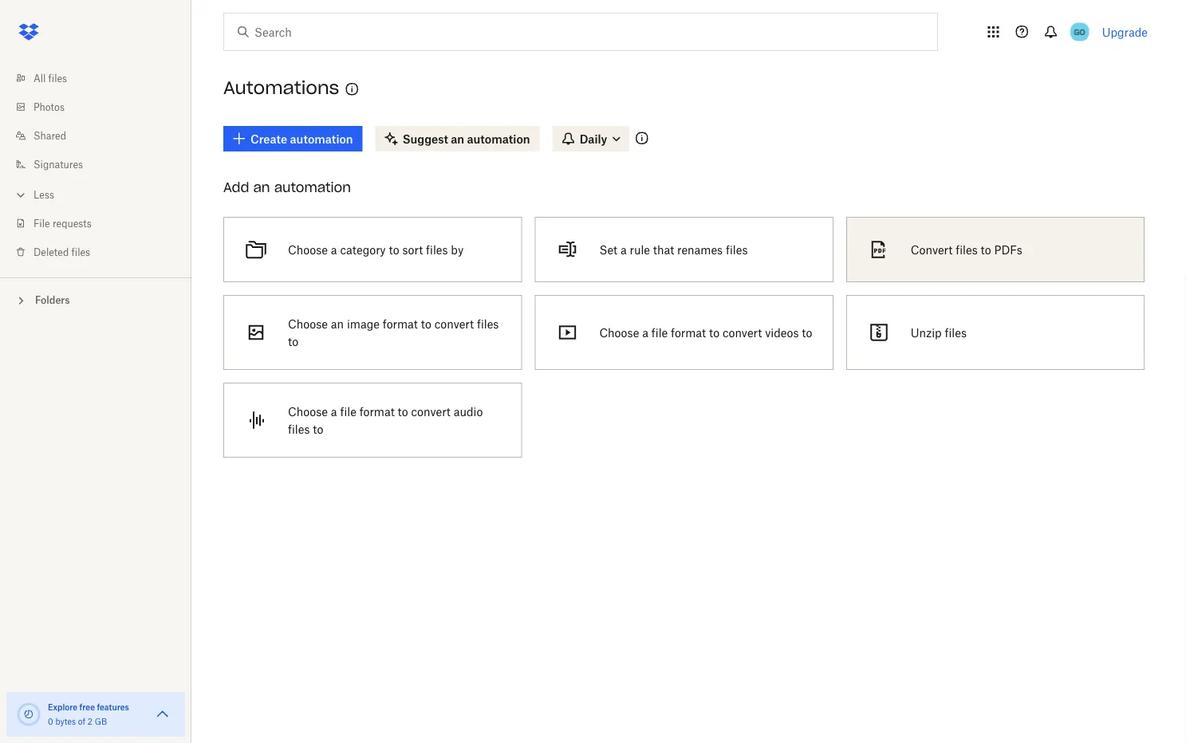 Task type: describe. For each thing, give the bounding box(es) containing it.
set a rule that renames files
[[599, 243, 748, 256]]

dropbox image
[[13, 16, 45, 48]]

shared
[[34, 130, 66, 142]]

features
[[97, 702, 129, 712]]

photos link
[[13, 93, 191, 121]]

videos
[[765, 326, 799, 339]]

convert for videos
[[723, 326, 762, 339]]

quota usage element
[[16, 702, 41, 728]]

convert files to pdfs button
[[840, 211, 1151, 289]]

file for choose a file format to convert videos to
[[652, 326, 668, 339]]

image
[[347, 317, 380, 331]]

create automation button
[[223, 126, 363, 152]]

of
[[78, 717, 85, 727]]

explore free features 0 bytes of 2 gb
[[48, 702, 129, 727]]

file requests
[[34, 217, 92, 229]]

upgrade
[[1102, 25, 1148, 39]]

add
[[223, 179, 249, 195]]

format for videos
[[671, 326, 706, 339]]

suggest an automation
[[403, 132, 530, 146]]

convert for audio
[[411, 405, 451, 418]]

less image
[[13, 187, 29, 203]]

choose a file format to convert audio files to button
[[217, 377, 528, 464]]

files inside choose an image format to convert files to
[[477, 317, 499, 331]]

choose for choose a file format to convert audio files to
[[288, 405, 328, 418]]

Search text field
[[255, 23, 905, 41]]

format for audio
[[360, 405, 395, 418]]

a for set a rule that renames files
[[621, 243, 627, 256]]

files inside choose a file format to convert audio files to
[[288, 422, 310, 436]]

list containing all files
[[0, 54, 191, 278]]

signatures link
[[13, 150, 191, 179]]

to inside convert files to pdfs button
[[981, 243, 991, 256]]

format for files
[[383, 317, 418, 331]]

choose for choose an image format to convert files to
[[288, 317, 328, 331]]

sort
[[402, 243, 423, 256]]

create automation
[[251, 132, 353, 146]]

shared link
[[13, 121, 191, 150]]

deleted files link
[[13, 238, 191, 266]]

rule
[[630, 243, 650, 256]]

unzip
[[911, 326, 942, 339]]

convert
[[911, 243, 953, 256]]

automation for add an automation
[[274, 179, 351, 195]]

deleted files
[[34, 246, 90, 258]]

add an automation
[[223, 179, 351, 195]]

a for choose a file format to convert audio files to
[[331, 405, 337, 418]]

photos
[[34, 101, 65, 113]]

pdfs
[[994, 243, 1023, 256]]

go button
[[1067, 19, 1093, 45]]

choose a category to sort files by
[[288, 243, 464, 256]]

0
[[48, 717, 53, 727]]

add an automation main content
[[217, 115, 1186, 744]]

gb
[[95, 717, 107, 727]]

an for add
[[253, 179, 270, 195]]

an for choose
[[331, 317, 344, 331]]

requests
[[53, 217, 92, 229]]

choose a file format to convert videos to button
[[528, 289, 840, 377]]



Task type: locate. For each thing, give the bounding box(es) containing it.
convert for files
[[435, 317, 474, 331]]

suggest
[[403, 132, 448, 146]]

folders button
[[0, 288, 191, 312]]

to
[[389, 243, 399, 256], [981, 243, 991, 256], [421, 317, 432, 331], [709, 326, 720, 339], [802, 326, 813, 339], [288, 335, 299, 348], [398, 405, 408, 418], [313, 422, 323, 436]]

create
[[251, 132, 287, 146]]

choose an image format to convert files to button
[[217, 289, 528, 377]]

a for choose a category to sort files by
[[331, 243, 337, 256]]

0 horizontal spatial file
[[340, 405, 356, 418]]

folders
[[35, 294, 70, 306]]

files
[[48, 72, 67, 84], [426, 243, 448, 256], [726, 243, 748, 256], [956, 243, 978, 256], [71, 246, 90, 258], [477, 317, 499, 331], [945, 326, 967, 339], [288, 422, 310, 436]]

unzip files button
[[840, 289, 1151, 377]]

format inside choose an image format to convert files to
[[383, 317, 418, 331]]

unzip files
[[911, 326, 967, 339]]

0 vertical spatial an
[[451, 132, 464, 146]]

file inside choose a file format to convert audio files to
[[340, 405, 356, 418]]

convert inside choose a file format to convert audio files to
[[411, 405, 451, 418]]

convert left audio
[[411, 405, 451, 418]]

set a rule that renames files button
[[528, 211, 840, 289]]

suggest an automation button
[[376, 126, 540, 152]]

an right add
[[253, 179, 270, 195]]

category
[[340, 243, 386, 256]]

0 vertical spatial file
[[652, 326, 668, 339]]

all
[[34, 72, 46, 84]]

an inside 'button'
[[451, 132, 464, 146]]

renames
[[677, 243, 723, 256]]

a inside choose a file format to convert audio files to
[[331, 405, 337, 418]]

format
[[383, 317, 418, 331], [671, 326, 706, 339], [360, 405, 395, 418]]

bytes
[[55, 717, 76, 727]]

upgrade link
[[1102, 25, 1148, 39]]

a for choose a file format to convert videos to
[[642, 326, 649, 339]]

convert inside choose an image format to convert files to
[[435, 317, 474, 331]]

go
[[1074, 27, 1086, 37]]

choose inside choose a file format to convert audio files to
[[288, 405, 328, 418]]

2
[[88, 717, 92, 727]]

choose a file format to convert videos to
[[599, 326, 813, 339]]

click to watch a demo video image
[[343, 80, 362, 99]]

choose a file format to convert audio files to
[[288, 405, 483, 436]]

explore
[[48, 702, 78, 712]]

an inside choose an image format to convert files to
[[331, 317, 344, 331]]

2 horizontal spatial an
[[451, 132, 464, 146]]

convert down the 'by'
[[435, 317, 474, 331]]

that
[[653, 243, 674, 256]]

0 horizontal spatial an
[[253, 179, 270, 195]]

choose inside choose an image format to convert files to
[[288, 317, 328, 331]]

choose for choose a category to sort files by
[[288, 243, 328, 256]]

automation
[[290, 132, 353, 146], [467, 132, 530, 146], [274, 179, 351, 195]]

audio
[[454, 405, 483, 418]]

1 vertical spatial file
[[340, 405, 356, 418]]

1 vertical spatial an
[[253, 179, 270, 195]]

deleted
[[34, 246, 69, 258]]

2 vertical spatial an
[[331, 317, 344, 331]]

an right suggest
[[451, 132, 464, 146]]

all files
[[34, 72, 67, 84]]

choose inside choose a file format to convert videos to button
[[599, 326, 639, 339]]

automation right suggest
[[467, 132, 530, 146]]

1 horizontal spatial an
[[331, 317, 344, 331]]

daily button
[[553, 126, 630, 152]]

automation right create
[[290, 132, 353, 146]]

choose for choose a file format to convert videos to
[[599, 326, 639, 339]]

choose an image format to convert files to
[[288, 317, 499, 348]]

an
[[451, 132, 464, 146], [253, 179, 270, 195], [331, 317, 344, 331]]

file requests link
[[13, 209, 191, 238]]

an left image
[[331, 317, 344, 331]]

automation for suggest an automation
[[467, 132, 530, 146]]

file
[[34, 217, 50, 229]]

list
[[0, 54, 191, 278]]

to inside choose a category to sort files by button
[[389, 243, 399, 256]]

format inside choose a file format to convert audio files to
[[360, 405, 395, 418]]

convert left videos
[[723, 326, 762, 339]]

automation inside "button"
[[290, 132, 353, 146]]

signatures
[[34, 158, 83, 170]]

by
[[451, 243, 464, 256]]

file
[[652, 326, 668, 339], [340, 405, 356, 418]]

a
[[331, 243, 337, 256], [621, 243, 627, 256], [642, 326, 649, 339], [331, 405, 337, 418]]

an for suggest
[[451, 132, 464, 146]]

all files link
[[13, 64, 191, 93]]

automations
[[223, 77, 339, 99]]

less
[[34, 189, 54, 201]]

daily
[[580, 132, 607, 146]]

set
[[599, 243, 618, 256]]

automation inside 'button'
[[467, 132, 530, 146]]

automation down create automation
[[274, 179, 351, 195]]

free
[[79, 702, 95, 712]]

1 horizontal spatial file
[[652, 326, 668, 339]]

choose a category to sort files by button
[[217, 211, 528, 289]]

convert files to pdfs
[[911, 243, 1023, 256]]

choose
[[288, 243, 328, 256], [288, 317, 328, 331], [599, 326, 639, 339], [288, 405, 328, 418]]

convert
[[435, 317, 474, 331], [723, 326, 762, 339], [411, 405, 451, 418]]

file for choose a file format to convert audio files to
[[340, 405, 356, 418]]

choose inside choose a category to sort files by button
[[288, 243, 328, 256]]



Task type: vqa. For each thing, say whether or not it's contained in the screenshot.
DOWNLOAD menu item
no



